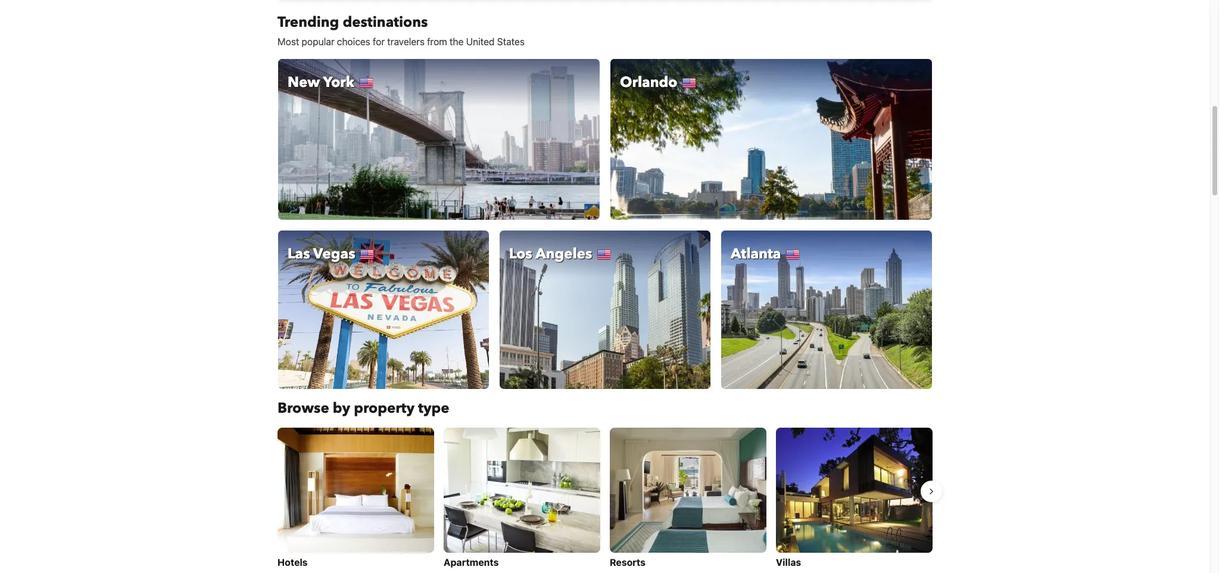 Task type: vqa. For each thing, say whether or not it's contained in the screenshot.
'orlando' link on the top of the page
yes



Task type: locate. For each thing, give the bounding box(es) containing it.
most
[[278, 36, 299, 47]]

las
[[288, 244, 310, 264]]

new
[[288, 73, 320, 92]]

type
[[418, 398, 450, 418]]

from
[[427, 36, 447, 47]]

property
[[354, 398, 415, 418]]

hotels
[[278, 557, 308, 568]]

orlando link
[[610, 58, 933, 220]]

villas
[[776, 557, 801, 568]]

states
[[497, 36, 525, 47]]

atlanta
[[731, 244, 781, 264]]

new york
[[288, 73, 355, 92]]

new york link
[[278, 58, 601, 220]]

apartments link
[[444, 427, 601, 571]]

travelers
[[387, 36, 425, 47]]

trending destinations most popular choices for travelers from the united states
[[278, 13, 525, 47]]

villas link
[[776, 427, 933, 571]]

los angeles
[[509, 244, 592, 264]]

popular
[[302, 36, 335, 47]]

apartments
[[444, 557, 499, 568]]

region
[[268, 423, 943, 573]]



Task type: describe. For each thing, give the bounding box(es) containing it.
vegas
[[313, 244, 355, 264]]

atlanta link
[[721, 230, 933, 389]]

united
[[466, 36, 495, 47]]

las vegas link
[[278, 230, 490, 389]]

hotels link
[[278, 427, 434, 571]]

region containing hotels
[[268, 423, 943, 573]]

browse by property type
[[278, 398, 450, 418]]

resorts
[[610, 557, 646, 568]]

los
[[509, 244, 532, 264]]

los angeles link
[[499, 230, 711, 389]]

las vegas
[[288, 244, 355, 264]]

trending
[[278, 13, 339, 32]]

resorts link
[[610, 427, 767, 571]]

choices
[[337, 36, 370, 47]]

by
[[333, 398, 350, 418]]

angeles
[[536, 244, 592, 264]]

browse
[[278, 398, 329, 418]]

destinations
[[343, 13, 428, 32]]

york
[[323, 73, 355, 92]]

the
[[450, 36, 464, 47]]

orlando
[[620, 73, 678, 92]]

for
[[373, 36, 385, 47]]



